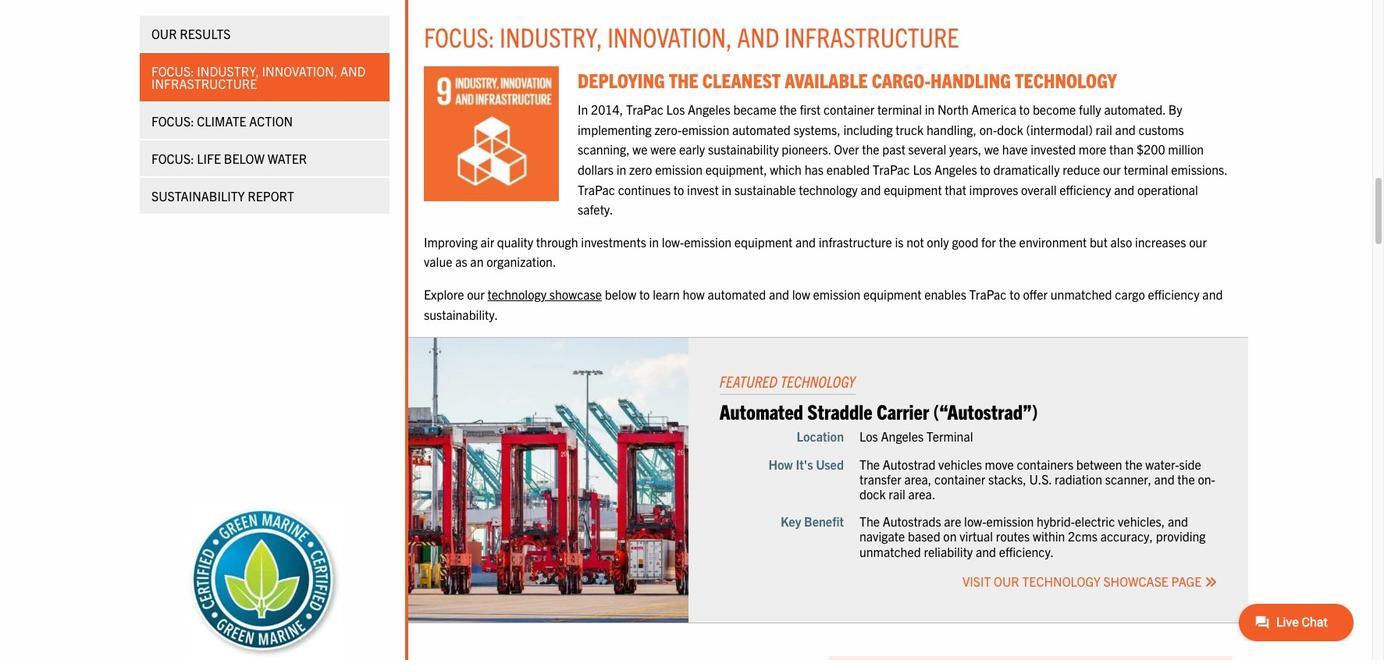 Task type: locate. For each thing, give the bounding box(es) containing it.
area.
[[909, 487, 936, 502]]

technology down efficiency.
[[1023, 574, 1101, 589]]

0 horizontal spatial we
[[633, 142, 648, 157]]

offer
[[1023, 287, 1048, 302]]

industry, inside focus: industry, innovation, and infrastructure
[[197, 63, 259, 79]]

truck
[[896, 122, 924, 137]]

1 vertical spatial container
[[935, 472, 986, 487]]

emission right 'low'
[[813, 287, 861, 302]]

1 vertical spatial industry,
[[197, 63, 259, 79]]

container up including
[[824, 102, 875, 117]]

0 vertical spatial innovation,
[[608, 20, 733, 53]]

our results link
[[140, 16, 390, 52]]

technology inside featured technology automated straddle carrier ("autostrad")
[[781, 372, 856, 391]]

technology
[[781, 372, 856, 391], [1023, 574, 1101, 589]]

we up zero
[[633, 142, 648, 157]]

enabled
[[827, 162, 870, 177]]

autostrad
[[883, 457, 936, 472]]

safety.
[[578, 202, 613, 217]]

equipment inside improving air quality through investments in low-emission equipment and infrastructure is not only good for the environment but also increases our value as an organization.
[[735, 234, 793, 250]]

rail inside the autostrad vehicles move containers between the water-side transfer area, container stacks, u.s. radiation scanner, and the on- dock rail area.
[[889, 487, 906, 502]]

0 horizontal spatial los
[[667, 102, 685, 117]]

0 vertical spatial infrastructure
[[785, 20, 959, 53]]

1 vertical spatial the
[[860, 514, 880, 530]]

0 vertical spatial los
[[667, 102, 685, 117]]

improving air quality through investments in low-emission equipment and infrastructure is not only good for the environment but also increases our value as an organization.
[[424, 234, 1207, 270]]

0 horizontal spatial technology
[[781, 372, 856, 391]]

below
[[224, 151, 265, 166]]

2 vertical spatial los
[[860, 429, 878, 445]]

infrastructure up climate
[[152, 76, 257, 91]]

than
[[1110, 142, 1134, 157]]

infrastructure
[[785, 20, 959, 53], [152, 76, 257, 91]]

our up "sustainability."
[[467, 287, 485, 302]]

1 horizontal spatial efficiency
[[1148, 287, 1200, 302]]

1 vertical spatial and
[[340, 63, 366, 79]]

focus: for focus: industry, innovation, and infrastructure "link"
[[152, 63, 194, 79]]

improves
[[970, 182, 1019, 197]]

innovation,
[[608, 20, 733, 53], [262, 63, 338, 79]]

1 the from the top
[[860, 457, 880, 472]]

water-
[[1146, 457, 1180, 472]]

our results
[[152, 26, 231, 41]]

0 horizontal spatial efficiency
[[1060, 182, 1112, 197]]

0 horizontal spatial rail
[[889, 487, 906, 502]]

the left the water- at right
[[1126, 457, 1143, 472]]

0 vertical spatial rail
[[1096, 122, 1113, 137]]

in inside improving air quality through investments in low-emission equipment and infrastructure is not only good for the environment but also increases our value as an organization.
[[649, 234, 659, 250]]

0 vertical spatial equipment
[[884, 182, 942, 197]]

angeles up that
[[935, 162, 978, 177]]

1 vertical spatial rail
[[889, 487, 906, 502]]

innovation, down our results link
[[262, 63, 338, 79]]

1 vertical spatial efficiency
[[1148, 287, 1200, 302]]

scanner,
[[1106, 472, 1152, 487]]

trapac right enables
[[970, 287, 1007, 302]]

focus: industry, innovation, and infrastructure inside "link"
[[152, 63, 366, 91]]

equipment down several
[[884, 182, 942, 197]]

the left "autostrads"
[[860, 514, 880, 530]]

has
[[805, 162, 824, 177]]

and
[[1116, 122, 1136, 137], [861, 182, 881, 197], [1115, 182, 1135, 197], [796, 234, 816, 250], [769, 287, 790, 302], [1203, 287, 1223, 302], [1155, 472, 1175, 487], [1168, 514, 1189, 530], [976, 544, 997, 560]]

0 horizontal spatial dock
[[860, 487, 886, 502]]

1 horizontal spatial rail
[[1096, 122, 1113, 137]]

in right investments
[[649, 234, 659, 250]]

rail left area.
[[889, 487, 906, 502]]

1 vertical spatial infrastructure
[[152, 76, 257, 91]]

automated down became
[[733, 122, 791, 137]]

0 vertical spatial automated
[[733, 122, 791, 137]]

showcase
[[550, 287, 602, 302]]

in down equipment,
[[722, 182, 732, 197]]

emission down invest
[[684, 234, 732, 250]]

los down several
[[913, 162, 932, 177]]

2 vertical spatial our
[[467, 287, 485, 302]]

0 horizontal spatial industry,
[[197, 63, 259, 79]]

efficiency inside 'in 2014, trapac los angeles became the first container terminal in north america to become fully automated. by implementing zero-emission automated systems, including truck handling, on-dock (intermodal) rail and customs scanning, we were early sustainability pioneers. over the past several years, we have invested more than $200 million dollars in zero emission equipment, which has enabled trapac los angeles to dramatically reduce our terminal emissions. trapac continues to invest in sustainable technology and equipment that improves overall efficiency and operational safety.'
[[1060, 182, 1112, 197]]

trapac down dollars
[[578, 182, 615, 197]]

2 we from the left
[[985, 142, 1000, 157]]

1 horizontal spatial terminal
[[1124, 162, 1169, 177]]

climate
[[197, 113, 247, 129]]

hybrid-
[[1037, 514, 1075, 530]]

1 horizontal spatial low-
[[965, 514, 987, 530]]

0 vertical spatial unmatched
[[1051, 287, 1113, 302]]

1 horizontal spatial we
[[985, 142, 1000, 157]]

in
[[925, 102, 935, 117], [617, 162, 627, 177], [722, 182, 732, 197], [649, 234, 659, 250]]

investments
[[581, 234, 647, 250]]

0 vertical spatial the
[[860, 457, 880, 472]]

innovation, up the
[[608, 20, 733, 53]]

sustainable
[[735, 182, 796, 197]]

angeles down carrier
[[881, 429, 924, 445]]

and inside focus: industry, innovation, and infrastructure
[[340, 63, 366, 79]]

0 horizontal spatial on-
[[980, 122, 998, 137]]

efficiency down reduce
[[1060, 182, 1112, 197]]

focus:
[[424, 20, 495, 53], [152, 63, 194, 79], [152, 113, 194, 129], [152, 151, 194, 166]]

equipment for enables
[[864, 287, 922, 302]]

terminal
[[878, 102, 922, 117], [1124, 162, 1169, 177]]

efficiency inside below to learn how automated and low emission equipment enables trapac to offer unmatched cargo efficiency and sustainability.
[[1148, 287, 1200, 302]]

life
[[197, 151, 221, 166]]

terminal down $200
[[1124, 162, 1169, 177]]

1 vertical spatial automated
[[708, 287, 766, 302]]

2 horizontal spatial los
[[913, 162, 932, 177]]

continues
[[618, 182, 671, 197]]

autostrads
[[883, 514, 942, 530]]

rail inside 'in 2014, trapac los angeles became the first container terminal in north america to become fully automated. by implementing zero-emission automated systems, including truck handling, on-dock (intermodal) rail and customs scanning, we were early sustainability pioneers. over the past several years, we have invested more than $200 million dollars in zero emission equipment, which has enabled trapac los angeles to dramatically reduce our terminal emissions. trapac continues to invest in sustainable technology and equipment that improves overall efficiency and operational safety.'
[[1096, 122, 1113, 137]]

the inside the autostrad vehicles move containers between the water-side transfer area, container stacks, u.s. radiation scanner, and the on- dock rail area.
[[860, 457, 880, 472]]

low- right the are
[[965, 514, 987, 530]]

became
[[734, 102, 777, 117]]

0 horizontal spatial unmatched
[[860, 544, 921, 560]]

location
[[797, 429, 844, 445]]

container right area,
[[935, 472, 986, 487]]

1 horizontal spatial innovation,
[[608, 20, 733, 53]]

the
[[669, 67, 699, 92]]

0 vertical spatial terminal
[[878, 102, 922, 117]]

automated right how on the top of the page
[[708, 287, 766, 302]]

low- up learn
[[662, 234, 684, 250]]

0 vertical spatial industry,
[[500, 20, 603, 53]]

automated inside below to learn how automated and low emission equipment enables trapac to offer unmatched cargo efficiency and sustainability.
[[708, 287, 766, 302]]

an
[[470, 254, 484, 270]]

1 vertical spatial equipment
[[735, 234, 793, 250]]

1 horizontal spatial container
[[935, 472, 986, 487]]

stacks,
[[989, 472, 1027, 487]]

cleanest
[[703, 67, 781, 92]]

0 vertical spatial technology
[[781, 372, 856, 391]]

1 vertical spatial los
[[913, 162, 932, 177]]

focus: life below water link
[[140, 141, 390, 177]]

1 horizontal spatial los
[[860, 429, 878, 445]]

dock up have
[[998, 122, 1024, 137]]

the for transfer
[[860, 457, 880, 472]]

to left learn
[[640, 287, 650, 302]]

dock up navigate
[[860, 487, 886, 502]]

the left autostrad
[[860, 457, 880, 472]]

to left become
[[1020, 102, 1030, 117]]

1 horizontal spatial unmatched
[[1051, 287, 1113, 302]]

equipment left enables
[[864, 287, 922, 302]]

0 horizontal spatial angeles
[[688, 102, 731, 117]]

0 horizontal spatial low-
[[662, 234, 684, 250]]

trapac inside below to learn how automated and low emission equipment enables trapac to offer unmatched cargo efficiency and sustainability.
[[970, 287, 1007, 302]]

our right 'increases'
[[1190, 234, 1207, 250]]

focus: industry, innovation, and infrastructure up focus: climate action link
[[152, 63, 366, 91]]

emissions.
[[1172, 162, 1228, 177]]

0 vertical spatial technology
[[799, 182, 858, 197]]

for
[[982, 234, 996, 250]]

based
[[908, 529, 941, 545]]

0 horizontal spatial terminal
[[878, 102, 922, 117]]

the down including
[[862, 142, 880, 157]]

container inside the autostrad vehicles move containers between the water-side transfer area, container stacks, u.s. radiation scanner, and the on- dock rail area.
[[935, 472, 986, 487]]

1 vertical spatial unmatched
[[860, 544, 921, 560]]

explore
[[424, 287, 464, 302]]

the left first
[[780, 102, 797, 117]]

past
[[883, 142, 906, 157]]

over
[[834, 142, 859, 157]]

1 horizontal spatial technology
[[799, 182, 858, 197]]

cargo-
[[872, 67, 931, 92]]

0 horizontal spatial innovation,
[[262, 63, 338, 79]]

action
[[249, 113, 293, 129]]

containers
[[1017, 457, 1074, 472]]

sustainability
[[152, 188, 245, 204]]

radiation
[[1055, 472, 1103, 487]]

the inside the autostrads are low-emission hybrid-electric vehicles, and navigate based on virtual routes within 2cms accuracy, providing unmatched reliability and efficiency.
[[860, 514, 880, 530]]

increases
[[1136, 234, 1187, 250]]

several
[[909, 142, 947, 157]]

are
[[944, 514, 962, 530]]

equipment down sustainable
[[735, 234, 793, 250]]

0 vertical spatial and
[[737, 20, 780, 53]]

1 vertical spatial focus: industry, innovation, and infrastructure
[[152, 63, 366, 91]]

in left zero
[[617, 162, 627, 177]]

is
[[895, 234, 904, 250]]

dock
[[998, 122, 1024, 137], [860, 487, 886, 502]]

unmatched right offer
[[1051, 287, 1113, 302]]

page
[[1172, 574, 1202, 589]]

equipment
[[884, 182, 942, 197], [735, 234, 793, 250], [864, 287, 922, 302]]

we left have
[[985, 142, 1000, 157]]

angeles down the
[[688, 102, 731, 117]]

carrier
[[877, 398, 930, 424]]

0 horizontal spatial focus: industry, innovation, and infrastructure
[[152, 63, 366, 91]]

in
[[578, 102, 588, 117]]

technology inside 'in 2014, trapac los angeles became the first container terminal in north america to become fully automated. by implementing zero-emission automated systems, including truck handling, on-dock (intermodal) rail and customs scanning, we were early sustainability pioneers. over the past several years, we have invested more than $200 million dollars in zero emission equipment, which has enabled trapac los angeles to dramatically reduce our terminal emissions. trapac continues to invest in sustainable technology and equipment that improves overall efficiency and operational safety.'
[[799, 182, 858, 197]]

the right for
[[999, 234, 1017, 250]]

technology down organization.
[[488, 287, 547, 302]]

solid image
[[1205, 576, 1218, 589]]

infrastructure up deploying the cleanest available cargo-handling technology in the top of the page
[[785, 20, 959, 53]]

trapac down past
[[873, 162, 910, 177]]

and
[[737, 20, 780, 53], [340, 63, 366, 79]]

zero
[[630, 162, 653, 177]]

1 horizontal spatial and
[[737, 20, 780, 53]]

1 vertical spatial low-
[[965, 514, 987, 530]]

1 horizontal spatial our
[[1104, 162, 1121, 177]]

straddle
[[808, 398, 873, 424]]

low
[[792, 287, 811, 302]]

routes
[[996, 529, 1030, 545]]

0 vertical spatial low-
[[662, 234, 684, 250]]

on- down the america at right top
[[980, 122, 998, 137]]

2 the from the top
[[860, 514, 880, 530]]

which
[[770, 162, 802, 177]]

0 horizontal spatial container
[[824, 102, 875, 117]]

1 vertical spatial dock
[[860, 487, 886, 502]]

technology up straddle
[[781, 372, 856, 391]]

0 vertical spatial our
[[1104, 162, 1121, 177]]

1 horizontal spatial dock
[[998, 122, 1024, 137]]

emission inside the autostrads are low-emission hybrid-electric vehicles, and navigate based on virtual routes within 2cms accuracy, providing unmatched reliability and efficiency.
[[987, 514, 1034, 530]]

0 vertical spatial efficiency
[[1060, 182, 1112, 197]]

but
[[1090, 234, 1108, 250]]

1 vertical spatial technology
[[1023, 574, 1101, 589]]

unmatched down "autostrads"
[[860, 544, 921, 560]]

not
[[907, 234, 924, 250]]

efficiency right cargo
[[1148, 287, 1200, 302]]

terminal up truck
[[878, 102, 922, 117]]

focus: inside focus: industry, innovation, and infrastructure
[[152, 63, 194, 79]]

0 vertical spatial dock
[[998, 122, 1024, 137]]

los down straddle
[[860, 429, 878, 445]]

dock inside the autostrad vehicles move containers between the water-side transfer area, container stacks, u.s. radiation scanner, and the on- dock rail area.
[[860, 487, 886, 502]]

los angeles terminal
[[860, 429, 974, 445]]

los up zero-
[[667, 102, 685, 117]]

1 vertical spatial on-
[[1198, 472, 1216, 487]]

1 vertical spatial technology
[[488, 287, 547, 302]]

the autostrads are low-emission hybrid-electric vehicles, and navigate based on virtual routes within 2cms accuracy, providing unmatched reliability and efficiency.
[[860, 514, 1206, 560]]

0 horizontal spatial and
[[340, 63, 366, 79]]

and inside improving air quality through investments in low-emission equipment and infrastructure is not only good for the environment but also increases our value as an organization.
[[796, 234, 816, 250]]

0 horizontal spatial technology
[[488, 287, 547, 302]]

2 horizontal spatial angeles
[[935, 162, 978, 177]]

handling
[[931, 67, 1011, 92]]

focus: industry, innovation, and infrastructure
[[424, 20, 959, 53], [152, 63, 366, 91]]

how
[[769, 457, 793, 472]]

efficiency
[[1060, 182, 1112, 197], [1148, 287, 1200, 302]]

0 vertical spatial focus: industry, innovation, and infrastructure
[[424, 20, 959, 53]]

(intermodal)
[[1027, 122, 1093, 137]]

2 vertical spatial equipment
[[864, 287, 922, 302]]

efficiency.
[[999, 544, 1054, 560]]

technology down has
[[799, 182, 858, 197]]

in 2014, trapac los angeles became the first container terminal in north america to become fully automated. by implementing zero-emission automated systems, including truck handling, on-dock (intermodal) rail and customs scanning, we were early sustainability pioneers. over the past several years, we have invested more than $200 million dollars in zero emission equipment, which has enabled trapac los angeles to dramatically reduce our terminal emissions. trapac continues to invest in sustainable technology and equipment that improves overall efficiency and operational safety.
[[578, 102, 1228, 217]]

1 vertical spatial our
[[1190, 234, 1207, 250]]

equipment inside below to learn how automated and low emission equipment enables trapac to offer unmatched cargo efficiency and sustainability.
[[864, 287, 922, 302]]

1 horizontal spatial on-
[[1198, 472, 1216, 487]]

0 horizontal spatial our
[[467, 287, 485, 302]]

were
[[651, 142, 677, 157]]

overall
[[1022, 182, 1057, 197]]

to left offer
[[1010, 287, 1021, 302]]

0 vertical spatial angeles
[[688, 102, 731, 117]]

only
[[927, 234, 950, 250]]

reduce
[[1063, 162, 1101, 177]]

0 vertical spatial on-
[[980, 122, 998, 137]]

container
[[824, 102, 875, 117], [935, 472, 986, 487]]

1 vertical spatial terminal
[[1124, 162, 1169, 177]]

0 horizontal spatial infrastructure
[[152, 76, 257, 91]]

our down "than"
[[1104, 162, 1121, 177]]

our inside 'in 2014, trapac los angeles became the first container terminal in north america to become fully automated. by implementing zero-emission automated systems, including truck handling, on-dock (intermodal) rail and customs scanning, we were early sustainability pioneers. over the past several years, we have invested more than $200 million dollars in zero emission equipment, which has enabled trapac los angeles to dramatically reduce our terminal emissions. trapac continues to invest in sustainable technology and equipment that improves overall efficiency and operational safety.'
[[1104, 162, 1121, 177]]

unmatched
[[1051, 287, 1113, 302], [860, 544, 921, 560]]

improving
[[424, 234, 478, 250]]

focus: industry, innovation, and infrastructure up the
[[424, 20, 959, 53]]

2 horizontal spatial our
[[1190, 234, 1207, 250]]

emission up efficiency.
[[987, 514, 1034, 530]]

on- right the water- at right
[[1198, 472, 1216, 487]]

the
[[780, 102, 797, 117], [862, 142, 880, 157], [999, 234, 1017, 250], [1126, 457, 1143, 472], [1178, 472, 1195, 487]]

1 vertical spatial innovation,
[[262, 63, 338, 79]]

0 vertical spatial container
[[824, 102, 875, 117]]

rail up more on the top right
[[1096, 122, 1113, 137]]

1 horizontal spatial angeles
[[881, 429, 924, 445]]

below to learn how automated and low emission equipment enables trapac to offer unmatched cargo efficiency and sustainability.
[[424, 287, 1223, 322]]



Task type: describe. For each thing, give the bounding box(es) containing it.
available
[[785, 67, 868, 92]]

trapac up zero-
[[626, 102, 664, 117]]

vehicles,
[[1118, 514, 1165, 530]]

to up the improves
[[980, 162, 991, 177]]

years,
[[950, 142, 982, 157]]

as
[[455, 254, 468, 270]]

cargo
[[1115, 287, 1146, 302]]

2014,
[[591, 102, 623, 117]]

sustainability
[[708, 142, 779, 157]]

early
[[679, 142, 705, 157]]

how it's used
[[769, 457, 844, 472]]

equipment inside 'in 2014, trapac los angeles became the first container terminal in north america to become fully automated. by implementing zero-emission automated systems, including truck handling, on-dock (intermodal) rail and customs scanning, we were early sustainability pioneers. over the past several years, we have invested more than $200 million dollars in zero emission equipment, which has enabled trapac los angeles to dramatically reduce our terminal emissions. trapac continues to invest in sustainable technology and equipment that improves overall efficiency and operational safety.'
[[884, 182, 942, 197]]

featured
[[720, 372, 778, 391]]

water
[[268, 151, 307, 166]]

air
[[481, 234, 495, 250]]

organization.
[[487, 254, 556, 270]]

the autostrad vehicles move containers between the water-side transfer area, container stacks, u.s. radiation scanner, and the on- dock rail area.
[[860, 457, 1216, 502]]

vehicles
[[939, 457, 982, 472]]

learn
[[653, 287, 680, 302]]

implementing
[[578, 122, 652, 137]]

fully
[[1079, 102, 1102, 117]]

low- inside the autostrads are low-emission hybrid-electric vehicles, and navigate based on virtual routes within 2cms accuracy, providing unmatched reliability and efficiency.
[[965, 514, 987, 530]]

our
[[152, 26, 177, 41]]

the inside improving air quality through investments in low-emission equipment and infrastructure is not only good for the environment but also increases our value as an organization.
[[999, 234, 1017, 250]]

the for navigate
[[860, 514, 880, 530]]

our
[[994, 574, 1020, 589]]

emission inside improving air quality through investments in low-emission equipment and infrastructure is not only good for the environment but also increases our value as an organization.
[[684, 234, 732, 250]]

handling,
[[927, 122, 977, 137]]

focus: for focus: climate action link
[[152, 113, 194, 129]]

on- inside 'in 2014, trapac los angeles became the first container terminal in north america to become fully automated. by implementing zero-emission automated systems, including truck handling, on-dock (intermodal) rail and customs scanning, we were early sustainability pioneers. over the past several years, we have invested more than $200 million dollars in zero emission equipment, which has enabled trapac los angeles to dramatically reduce our terminal emissions. trapac continues to invest in sustainable technology and equipment that improves overall efficiency and operational safety.'
[[980, 122, 998, 137]]

deploying
[[578, 67, 665, 92]]

1 horizontal spatial infrastructure
[[785, 20, 959, 53]]

sustainability report link
[[140, 178, 390, 214]]

north
[[938, 102, 969, 117]]

visit
[[963, 574, 991, 589]]

between
[[1077, 457, 1123, 472]]

within
[[1033, 529, 1066, 545]]

reliability
[[924, 544, 973, 560]]

2cms
[[1068, 529, 1098, 545]]

pioneers.
[[782, 142, 831, 157]]

the up providing on the bottom of page
[[1178, 472, 1195, 487]]

on
[[944, 529, 957, 545]]

1 vertical spatial angeles
[[935, 162, 978, 177]]

to left invest
[[674, 182, 684, 197]]

our inside improving air quality through investments in low-emission equipment and infrastructure is not only good for the environment but also increases our value as an organization.
[[1190, 234, 1207, 250]]

automated inside 'in 2014, trapac los angeles became the first container terminal in north america to become fully automated. by implementing zero-emission automated systems, including truck handling, on-dock (intermodal) rail and customs scanning, we were early sustainability pioneers. over the past several years, we have invested more than $200 million dollars in zero emission equipment, which has enabled trapac los angeles to dramatically reduce our terminal emissions. trapac continues to invest in sustainable technology and equipment that improves overall efficiency and operational safety.'
[[733, 122, 791, 137]]

key
[[781, 514, 802, 530]]

innovation, inside "link"
[[262, 63, 338, 79]]

have
[[1003, 142, 1028, 157]]

that
[[945, 182, 967, 197]]

unmatched inside the autostrads are low-emission hybrid-electric vehicles, and navigate based on virtual routes within 2cms accuracy, providing unmatched reliability and efficiency.
[[860, 544, 921, 560]]

through
[[536, 234, 578, 250]]

in left north
[[925, 102, 935, 117]]

explore our technology showcase
[[424, 287, 602, 302]]

container inside 'in 2014, trapac los angeles became the first container terminal in north america to become fully automated. by implementing zero-emission automated systems, including truck handling, on-dock (intermodal) rail and customs scanning, we were early sustainability pioneers. over the past several years, we have invested more than $200 million dollars in zero emission equipment, which has enabled trapac los angeles to dramatically reduce our terminal emissions. trapac continues to invest in sustainable technology and equipment that improves overall efficiency and operational safety.'
[[824, 102, 875, 117]]

technology
[[1015, 67, 1117, 92]]

providing
[[1156, 529, 1206, 545]]

emission down early
[[655, 162, 703, 177]]

sustainability report
[[152, 188, 294, 204]]

million
[[1169, 142, 1204, 157]]

dramatically
[[994, 162, 1060, 177]]

including
[[844, 122, 893, 137]]

accuracy,
[[1101, 529, 1154, 545]]

equipment,
[[706, 162, 767, 177]]

first
[[800, 102, 821, 117]]

2 vertical spatial angeles
[[881, 429, 924, 445]]

value
[[424, 254, 453, 270]]

below
[[605, 287, 637, 302]]

zero-
[[655, 122, 682, 137]]

focus: for focus: life below water link at the left
[[152, 151, 194, 166]]

invested
[[1031, 142, 1076, 157]]

low- inside improving air quality through investments in low-emission equipment and infrastructure is not only good for the environment but also increases our value as an organization.
[[662, 234, 684, 250]]

automated
[[720, 398, 804, 424]]

become
[[1033, 102, 1076, 117]]

("autostrad")
[[934, 398, 1038, 424]]

unmatched inside below to learn how automated and low emission equipment enables trapac to offer unmatched cargo efficiency and sustainability.
[[1051, 287, 1113, 302]]

benefit
[[804, 514, 844, 530]]

equipment for and
[[735, 234, 793, 250]]

1 we from the left
[[633, 142, 648, 157]]

showcase
[[1104, 574, 1169, 589]]

featured technology automated straddle carrier ("autostrad")
[[720, 372, 1038, 424]]

focus: life below water
[[152, 151, 307, 166]]

focus: climate action
[[152, 113, 293, 129]]

and inside the autostrad vehicles move containers between the water-side transfer area, container stacks, u.s. radiation scanner, and the on- dock rail area.
[[1155, 472, 1175, 487]]

dock inside 'in 2014, trapac los angeles became the first container terminal in north america to become fully automated. by implementing zero-emission automated systems, including truck handling, on-dock (intermodal) rail and customs scanning, we were early sustainability pioneers. over the past several years, we have invested more than $200 million dollars in zero emission equipment, which has enabled trapac los angeles to dramatically reduce our terminal emissions. trapac continues to invest in sustainable technology and equipment that improves overall efficiency and operational safety.'
[[998, 122, 1024, 137]]

enables
[[925, 287, 967, 302]]

1 horizontal spatial technology
[[1023, 574, 1101, 589]]

1 horizontal spatial focus: industry, innovation, and infrastructure
[[424, 20, 959, 53]]

dollars
[[578, 162, 614, 177]]

virtual
[[960, 529, 994, 545]]

by
[[1169, 102, 1183, 117]]

area,
[[905, 472, 932, 487]]

good
[[952, 234, 979, 250]]

results
[[180, 26, 231, 41]]

emission up early
[[682, 122, 730, 137]]

emission inside below to learn how automated and low emission equipment enables trapac to offer unmatched cargo efficiency and sustainability.
[[813, 287, 861, 302]]

deploying the cleanest available cargo-handling technology
[[578, 67, 1117, 92]]

on- inside the autostrad vehicles move containers between the water-side transfer area, container stacks, u.s. radiation scanner, and the on- dock rail area.
[[1198, 472, 1216, 487]]

trapac los angeles automated straddle carrier image
[[408, 338, 689, 623]]

infrastructure
[[819, 234, 893, 250]]

1 horizontal spatial industry,
[[500, 20, 603, 53]]

electric
[[1075, 514, 1116, 530]]

automated.
[[1105, 102, 1166, 117]]

operational
[[1138, 182, 1199, 197]]

navigate
[[860, 529, 905, 545]]

infrastructure inside focus: industry, innovation, and infrastructure
[[152, 76, 257, 91]]



Task type: vqa. For each thing, say whether or not it's contained in the screenshot.
Used at bottom right
yes



